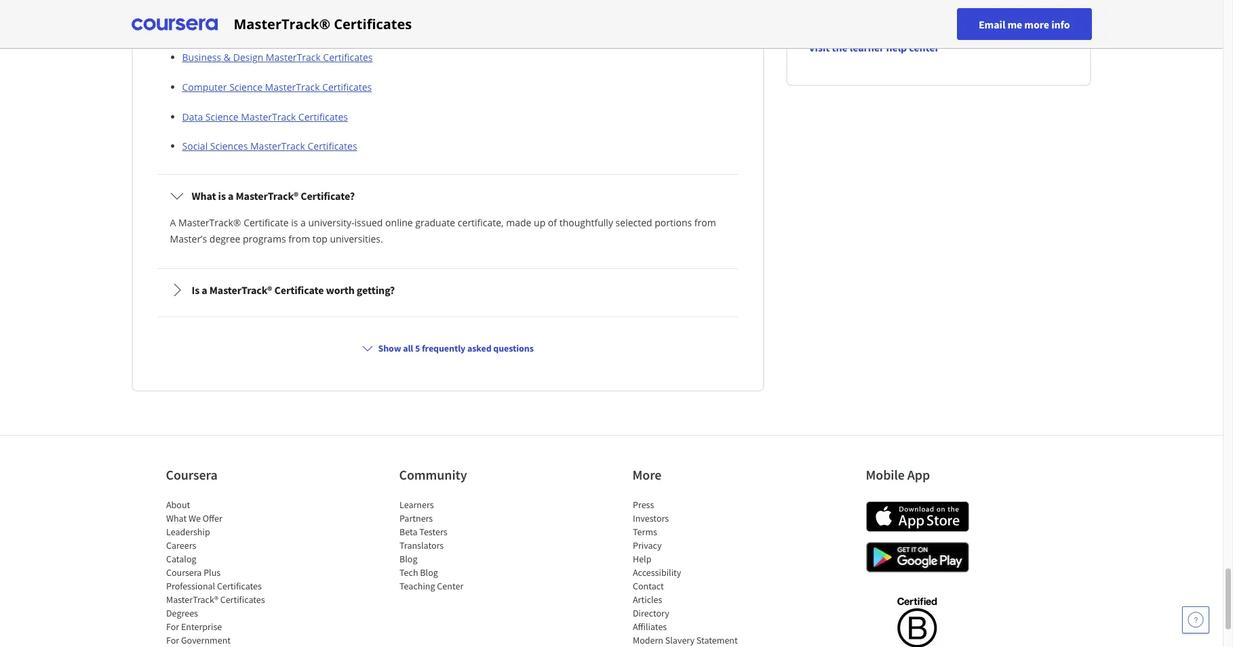 Task type: locate. For each thing, give the bounding box(es) containing it.
asked
[[467, 343, 492, 355]]

help inside collapsed list
[[518, 21, 537, 34]]

logo of certified b corporation image
[[890, 590, 945, 648]]

coursera inside about what we offer leadership careers catalog coursera plus professional certificates mastertrack® certificates degrees for enterprise for government
[[166, 567, 201, 580]]

tech
[[399, 567, 418, 580]]

made
[[506, 217, 532, 229]]

is up degree
[[218, 189, 226, 203]]

coursera right on at the top left of page
[[301, 21, 342, 34]]

blog
[[399, 554, 417, 566], [420, 567, 438, 580]]

list inside collapsed list
[[175, 50, 726, 153]]

degrees link
[[166, 608, 198, 620]]

translators
[[399, 540, 444, 552]]

help link
[[633, 554, 651, 566]]

0 vertical spatial from
[[695, 217, 716, 229]]

is down what is a mastertrack® certificate?
[[291, 217, 298, 229]]

top
[[313, 233, 328, 246]]

list containing learners
[[399, 499, 515, 594]]

of right up
[[548, 217, 557, 229]]

certificate
[[244, 217, 289, 229], [274, 284, 324, 297]]

we
[[188, 513, 200, 525]]

testers
[[419, 527, 447, 539]]

blog up tech
[[399, 554, 417, 566]]

0 horizontal spatial what
[[166, 513, 186, 525]]

1 vertical spatial what
[[166, 513, 186, 525]]

partners
[[399, 513, 433, 525]]

help right to
[[518, 21, 537, 34]]

meet
[[540, 21, 563, 34]]

of
[[447, 21, 456, 34], [548, 217, 557, 229]]

1 horizontal spatial is
[[291, 217, 298, 229]]

list containing press
[[633, 499, 748, 648]]

2 vertical spatial coursera
[[166, 567, 201, 580]]

for enterprise link
[[166, 622, 222, 634]]

what is a mastertrack® certificate?
[[192, 189, 355, 203]]

frequently
[[422, 343, 466, 355]]

1 horizontal spatial what
[[192, 189, 216, 203]]

of right variety
[[447, 21, 456, 34]]

mastertrack for social
[[250, 140, 305, 153]]

app
[[908, 467, 930, 484]]

0 vertical spatial coursera
[[301, 21, 342, 34]]

portions
[[655, 217, 692, 229]]

help
[[518, 21, 537, 34], [886, 41, 907, 54]]

press link
[[633, 499, 654, 512]]

any
[[565, 21, 581, 34]]

list for more
[[633, 499, 748, 648]]

professional
[[166, 581, 215, 593]]

0 vertical spatial of
[[447, 21, 456, 34]]

programs
[[243, 233, 286, 246]]

press
[[633, 499, 654, 512]]

investors link
[[633, 513, 669, 525]]

1 horizontal spatial from
[[695, 217, 716, 229]]

social
[[182, 140, 208, 153]]

1 horizontal spatial blog
[[420, 567, 438, 580]]

1 vertical spatial certificate
[[274, 284, 324, 297]]

mastertrack® inside a mastertrack® certificate is a university-issued online graduate certificate, made up of thoughtfully selected portions from master's degree programs from top universities.
[[178, 217, 241, 229]]

1 vertical spatial for
[[166, 635, 179, 647]]

email
[[979, 17, 1006, 31]]

online
[[385, 217, 413, 229]]

for down degrees link
[[166, 622, 179, 634]]

certificate?
[[301, 189, 355, 203]]

blog up the teaching center link
[[420, 567, 438, 580]]

coursera inside collapsed list
[[301, 21, 342, 34]]

on
[[287, 21, 299, 34]]

1 horizontal spatial help
[[886, 41, 907, 54]]

business & design mastertrack certificates link
[[182, 51, 373, 64]]

0 vertical spatial for
[[166, 622, 179, 634]]

mobile app
[[866, 467, 930, 484]]

variety
[[415, 21, 444, 34]]

0 vertical spatial certificate
[[244, 217, 289, 229]]

for
[[166, 622, 179, 634], [166, 635, 179, 647]]

1 vertical spatial of
[[548, 217, 557, 229]]

certificate inside is a mastertrack® certificate worth getting? dropdown button
[[274, 284, 324, 297]]

modern
[[633, 635, 663, 647]]

thoughtfully
[[560, 217, 613, 229]]

getting?
[[357, 284, 395, 297]]

visit the learner help center link
[[809, 41, 939, 54]]

help left the center
[[886, 41, 907, 54]]

coursera down catalog
[[166, 567, 201, 580]]

0 horizontal spatial is
[[218, 189, 226, 203]]

for down for enterprise link
[[166, 635, 179, 647]]

privacy
[[633, 540, 662, 552]]

list
[[175, 50, 726, 153], [166, 499, 281, 648], [399, 499, 515, 594], [633, 499, 748, 648]]

mastertrack® inside about what we offer leadership careers catalog coursera plus professional certificates mastertrack® certificates degrees for enterprise for government
[[166, 594, 218, 607]]

mastertrack® certificates on coursera are offered in a variety of categories to help meet any career goal.
[[170, 21, 635, 34]]

0 vertical spatial help
[[518, 21, 537, 34]]

1 vertical spatial from
[[289, 233, 310, 246]]

mastertrack® right is
[[209, 284, 272, 297]]

from left top
[[289, 233, 310, 246]]

is a mastertrack® certificate worth getting? button
[[159, 271, 737, 309]]

mastertrack® certificates
[[234, 15, 412, 33]]

mastertrack down the data science mastertrack certificates
[[250, 140, 305, 153]]

teaching center link
[[399, 581, 463, 593]]

coursera up about "link"
[[166, 467, 218, 484]]

is
[[218, 189, 226, 203], [291, 217, 298, 229]]

a left university-
[[301, 217, 306, 229]]

graduate
[[415, 217, 455, 229]]

accessibility link
[[633, 567, 681, 580]]

translators link
[[399, 540, 444, 552]]

mobile
[[866, 467, 905, 484]]

0 vertical spatial science
[[229, 81, 263, 94]]

1 horizontal spatial of
[[548, 217, 557, 229]]

statement
[[696, 635, 738, 647]]

offered
[[361, 21, 394, 34]]

0 horizontal spatial help
[[518, 21, 537, 34]]

mastertrack up social sciences mastertrack certificates
[[241, 111, 296, 124]]

what
[[192, 189, 216, 203], [166, 513, 186, 525]]

&
[[224, 51, 231, 64]]

design
[[233, 51, 263, 64]]

from right portions
[[695, 217, 716, 229]]

about what we offer leadership careers catalog coursera plus professional certificates mastertrack® certificates degrees for enterprise for government
[[166, 499, 265, 647]]

what inside about what we offer leadership careers catalog coursera plus professional certificates mastertrack® certificates degrees for enterprise for government
[[166, 513, 186, 525]]

what inside dropdown button
[[192, 189, 216, 203]]

science right data
[[205, 111, 239, 124]]

a up degree
[[228, 189, 234, 203]]

mastertrack down business & design mastertrack certificates link
[[265, 81, 320, 94]]

list containing business & design mastertrack certificates
[[175, 50, 726, 153]]

1 for from the top
[[166, 622, 179, 634]]

0 vertical spatial blog
[[399, 554, 417, 566]]

what up the master's
[[192, 189, 216, 203]]

certificate left the worth
[[274, 284, 324, 297]]

mastertrack® up business & design mastertrack certificates
[[234, 15, 330, 33]]

mastertrack® up degree
[[178, 217, 241, 229]]

learners
[[399, 499, 434, 512]]

visit
[[809, 41, 830, 54]]

goal.
[[614, 21, 635, 34]]

science down "design"
[[229, 81, 263, 94]]

degrees
[[166, 608, 198, 620]]

mastertrack
[[266, 51, 321, 64], [265, 81, 320, 94], [241, 111, 296, 124], [250, 140, 305, 153]]

visit the learner help center
[[809, 41, 939, 54]]

certificates
[[334, 15, 412, 33], [235, 21, 285, 34], [323, 51, 373, 64], [322, 81, 372, 94], [298, 111, 348, 124], [308, 140, 357, 153], [217, 581, 262, 593], [220, 594, 265, 607]]

what down about "link"
[[166, 513, 186, 525]]

mastertrack® down professional
[[166, 594, 218, 607]]

0 vertical spatial what
[[192, 189, 216, 203]]

mastertrack® up programs
[[236, 189, 299, 203]]

center
[[909, 41, 939, 54]]

certificate up programs
[[244, 217, 289, 229]]

1 vertical spatial is
[[291, 217, 298, 229]]

1 vertical spatial science
[[205, 111, 239, 124]]

0 vertical spatial is
[[218, 189, 226, 203]]

from
[[695, 217, 716, 229], [289, 233, 310, 246]]

career
[[583, 21, 612, 34]]

list containing about
[[166, 499, 281, 648]]

mastertrack down on at the top left of page
[[266, 51, 321, 64]]

modern slavery statement link
[[633, 635, 738, 647]]

more
[[633, 467, 662, 484]]

0 horizontal spatial from
[[289, 233, 310, 246]]

1 vertical spatial help
[[886, 41, 907, 54]]



Task type: vqa. For each thing, say whether or not it's contained in the screenshot.
NERVOUS to the bottom
no



Task type: describe. For each thing, give the bounding box(es) containing it.
mastertrack for data
[[241, 111, 296, 124]]

offer
[[202, 513, 222, 525]]

worth
[[326, 284, 355, 297]]

about
[[166, 499, 190, 512]]

is inside what is a mastertrack® certificate? dropdown button
[[218, 189, 226, 203]]

contact
[[633, 581, 664, 593]]

the
[[832, 41, 848, 54]]

show all 5 frequently asked questions button
[[357, 337, 539, 361]]

mastertrack for computer
[[265, 81, 320, 94]]

degree
[[210, 233, 240, 246]]

center
[[437, 581, 463, 593]]

enterprise
[[181, 622, 222, 634]]

business
[[182, 51, 221, 64]]

for government link
[[166, 635, 230, 647]]

social sciences mastertrack certificates
[[182, 140, 357, 153]]

get it on google play image
[[866, 543, 969, 573]]

affiliates link
[[633, 622, 667, 634]]

list for coursera
[[166, 499, 281, 648]]

business & design mastertrack certificates
[[182, 51, 373, 64]]

issued
[[355, 217, 383, 229]]

a right is
[[202, 284, 207, 297]]

1 vertical spatial blog
[[420, 567, 438, 580]]

articles
[[633, 594, 662, 607]]

email me more info
[[979, 17, 1070, 31]]

download on the app store image
[[866, 502, 969, 533]]

science for data
[[205, 111, 239, 124]]

certificate,
[[458, 217, 504, 229]]

of inside a mastertrack® certificate is a university-issued online graduate certificate, made up of thoughtfully selected portions from master's degree programs from top universities.
[[548, 217, 557, 229]]

community
[[399, 467, 467, 484]]

help center image
[[1188, 613, 1204, 629]]

0 horizontal spatial of
[[447, 21, 456, 34]]

affiliates
[[633, 622, 667, 634]]

data science mastertrack certificates
[[182, 111, 348, 124]]

email me more info button
[[957, 8, 1092, 40]]

sciences
[[210, 140, 248, 153]]

social sciences mastertrack certificates link
[[182, 140, 357, 153]]

is a mastertrack® certificate worth getting?
[[192, 284, 395, 297]]

2 for from the top
[[166, 635, 179, 647]]

computer science mastertrack certificates
[[182, 81, 372, 94]]

science for computer
[[229, 81, 263, 94]]

what we offer link
[[166, 513, 222, 525]]

catalog
[[166, 554, 196, 566]]

questions
[[493, 343, 534, 355]]

selected
[[616, 217, 652, 229]]

computer science mastertrack certificates link
[[182, 81, 372, 94]]

what is a mastertrack® certificate? button
[[159, 177, 737, 215]]

a inside a mastertrack® certificate is a university-issued online graduate certificate, made up of thoughtfully selected portions from master's degree programs from top universities.
[[301, 217, 306, 229]]

teaching
[[399, 581, 435, 593]]

catalog link
[[166, 554, 196, 566]]

certificate inside a mastertrack® certificate is a university-issued online graduate certificate, made up of thoughtfully selected portions from master's degree programs from top universities.
[[244, 217, 289, 229]]

0 horizontal spatial blog
[[399, 554, 417, 566]]

leadership link
[[166, 527, 210, 539]]

privacy link
[[633, 540, 662, 552]]

a right the 'in'
[[407, 21, 412, 34]]

a
[[170, 217, 176, 229]]

up
[[534, 217, 546, 229]]

more
[[1025, 17, 1050, 31]]

government
[[181, 635, 230, 647]]

about link
[[166, 499, 190, 512]]

terms
[[633, 527, 657, 539]]

mastertrack® up business
[[170, 21, 233, 34]]

slavery
[[665, 635, 694, 647]]

directory
[[633, 608, 669, 620]]

list for mastertrack® certificates on coursera are offered in a variety of categories to help meet any career goal.
[[175, 50, 726, 153]]

careers
[[166, 540, 196, 552]]

computer
[[182, 81, 227, 94]]

to
[[506, 21, 515, 34]]

are
[[344, 21, 359, 34]]

learners link
[[399, 499, 434, 512]]

coursera plus link
[[166, 567, 220, 580]]

all
[[403, 343, 413, 355]]

learners partners beta testers translators blog tech blog teaching center
[[399, 499, 463, 593]]

blog link
[[399, 554, 417, 566]]

tech blog link
[[399, 567, 438, 580]]

collapsed list
[[154, 0, 741, 320]]

data
[[182, 111, 203, 124]]

data science mastertrack certificates link
[[182, 111, 348, 124]]

investors
[[633, 513, 669, 525]]

help
[[633, 554, 651, 566]]

list for community
[[399, 499, 515, 594]]

leadership
[[166, 527, 210, 539]]

accessibility
[[633, 567, 681, 580]]

universities.
[[330, 233, 383, 246]]

is
[[192, 284, 200, 297]]

professional certificates link
[[166, 581, 262, 593]]

partners link
[[399, 513, 433, 525]]

coursera image
[[131, 13, 217, 35]]

show
[[378, 343, 401, 355]]

show all 5 frequently asked questions
[[378, 343, 534, 355]]

is inside a mastertrack® certificate is a university-issued online graduate certificate, made up of thoughtfully selected portions from master's degree programs from top universities.
[[291, 217, 298, 229]]

master's
[[170, 233, 207, 246]]

1 vertical spatial coursera
[[166, 467, 218, 484]]

university-
[[308, 217, 355, 229]]

plus
[[203, 567, 220, 580]]

learner
[[850, 41, 884, 54]]



